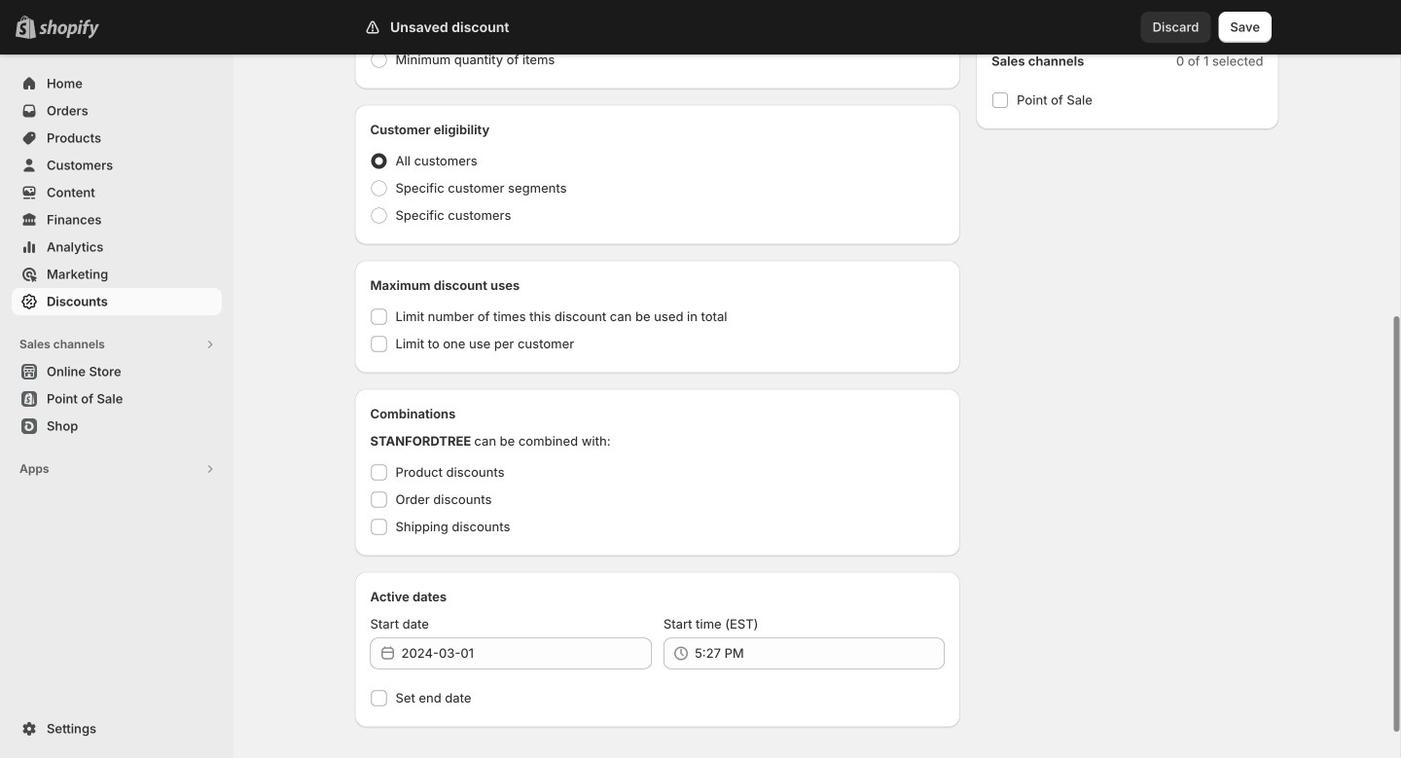 Task type: locate. For each thing, give the bounding box(es) containing it.
YYYY-MM-DD text field
[[401, 638, 652, 669]]



Task type: describe. For each thing, give the bounding box(es) containing it.
shopify image
[[39, 19, 99, 39]]

Enter time text field
[[695, 638, 945, 669]]



Task type: vqa. For each thing, say whether or not it's contained in the screenshot.
Shopify image
yes



